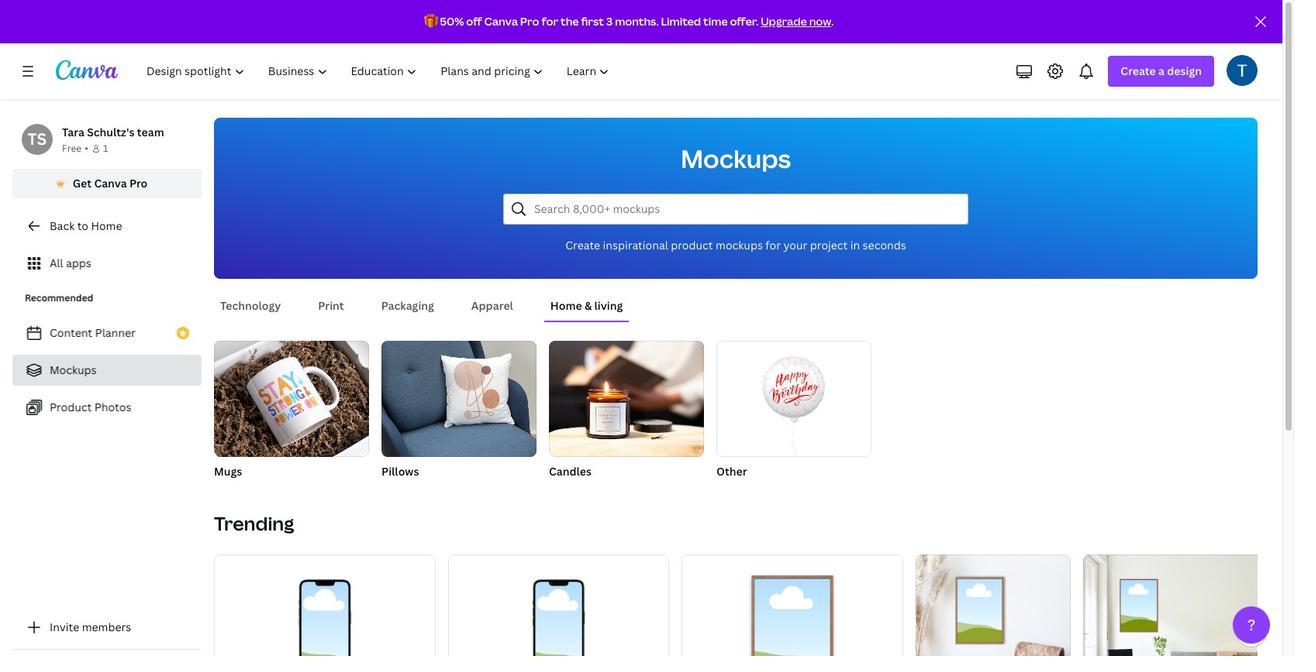 Task type: describe. For each thing, give the bounding box(es) containing it.
1 horizontal spatial pro
[[520, 14, 539, 29]]

photos
[[94, 400, 131, 415]]

3
[[606, 14, 613, 29]]

1
[[103, 142, 108, 155]]

the
[[561, 14, 579, 29]]

.
[[832, 14, 834, 29]]

a
[[1159, 64, 1165, 78]]

&
[[585, 299, 592, 313]]

time
[[704, 14, 728, 29]]

recommended
[[25, 292, 93, 305]]

create a design
[[1121, 64, 1202, 78]]

mockups link
[[12, 355, 202, 386]]

all apps
[[50, 256, 91, 271]]

apparel button
[[465, 292, 520, 321]]

free
[[62, 142, 82, 155]]

tara schultz's team
[[62, 125, 164, 140]]

back to home link
[[12, 211, 202, 242]]

other group
[[717, 341, 872, 481]]

create a design button
[[1109, 56, 1215, 87]]

create inspirational product mockups for your project in seconds
[[566, 238, 906, 253]]

project
[[810, 238, 848, 253]]

pro inside button
[[130, 176, 148, 191]]

mockups inside list
[[50, 363, 97, 378]]

content
[[50, 326, 92, 340]]

product
[[671, 238, 713, 253]]

planner
[[95, 326, 136, 340]]

living
[[595, 299, 623, 313]]

home & living button
[[544, 292, 629, 321]]

list containing content planner
[[12, 318, 202, 423]]

other
[[717, 465, 747, 479]]

packaging button
[[375, 292, 440, 321]]

now
[[810, 14, 832, 29]]

invite
[[50, 620, 79, 635]]

off
[[466, 14, 482, 29]]

0 vertical spatial canva
[[484, 14, 518, 29]]

get canva pro
[[73, 176, 148, 191]]

all apps link
[[12, 248, 202, 279]]

inspirational
[[603, 238, 668, 253]]

upgrade now button
[[761, 14, 832, 29]]

tara
[[62, 125, 84, 140]]

home & living
[[551, 299, 623, 313]]

content planner link
[[12, 318, 202, 349]]

your
[[784, 238, 808, 253]]

0 vertical spatial home
[[91, 219, 122, 233]]

Label search field
[[534, 195, 959, 224]]

create for create inspirational product mockups for your project in seconds
[[566, 238, 600, 253]]



Task type: locate. For each thing, give the bounding box(es) containing it.
trending
[[214, 511, 294, 537]]

1 vertical spatial pro
[[130, 176, 148, 191]]

team
[[137, 125, 164, 140]]

to
[[77, 219, 88, 233]]

1 vertical spatial for
[[766, 238, 781, 253]]

0 horizontal spatial home
[[91, 219, 122, 233]]

pro down team
[[130, 176, 148, 191]]

create for create a design
[[1121, 64, 1156, 78]]

home right to
[[91, 219, 122, 233]]

0 vertical spatial pro
[[520, 14, 539, 29]]

mockups down content
[[50, 363, 97, 378]]

50%
[[440, 14, 464, 29]]

print button
[[312, 292, 350, 321]]

•
[[85, 142, 88, 155]]

free •
[[62, 142, 88, 155]]

packaging
[[381, 299, 434, 313]]

home inside button
[[551, 299, 582, 313]]

home left &
[[551, 299, 582, 313]]

invite members
[[50, 620, 131, 635]]

seconds
[[863, 238, 906, 253]]

canva inside button
[[94, 176, 127, 191]]

0 horizontal spatial canva
[[94, 176, 127, 191]]

create
[[1121, 64, 1156, 78], [566, 238, 600, 253]]

canva right off
[[484, 14, 518, 29]]

for left the
[[542, 14, 559, 29]]

list
[[12, 318, 202, 423]]

0 vertical spatial mockups
[[681, 142, 791, 175]]

1 vertical spatial home
[[551, 299, 582, 313]]

home
[[91, 219, 122, 233], [551, 299, 582, 313]]

group
[[214, 341, 369, 458], [382, 341, 537, 458], [549, 341, 704, 458], [717, 341, 872, 458], [214, 555, 436, 657], [448, 555, 670, 657], [682, 555, 904, 657], [916, 555, 1071, 657], [1084, 555, 1295, 657]]

mugs
[[214, 465, 242, 479]]

1 vertical spatial create
[[566, 238, 600, 253]]

get canva pro button
[[12, 169, 202, 199]]

0 horizontal spatial for
[[542, 14, 559, 29]]

for
[[542, 14, 559, 29], [766, 238, 781, 253]]

canva right get
[[94, 176, 127, 191]]

pillows group
[[382, 341, 537, 481]]

0 horizontal spatial mockups
[[50, 363, 97, 378]]

🎁 50% off canva pro for the first 3 months. limited time offer. upgrade now .
[[424, 14, 834, 29]]

in
[[851, 238, 860, 253]]

back
[[50, 219, 75, 233]]

mockups up the label search field
[[681, 142, 791, 175]]

candles
[[549, 465, 592, 479]]

0 vertical spatial for
[[542, 14, 559, 29]]

members
[[82, 620, 131, 635]]

1 horizontal spatial canva
[[484, 14, 518, 29]]

get
[[73, 176, 92, 191]]

limited
[[661, 14, 701, 29]]

product photos
[[50, 400, 131, 415]]

technology button
[[214, 292, 287, 321]]

tara schultz's team element
[[22, 124, 53, 155]]

for left the your
[[766, 238, 781, 253]]

🎁
[[424, 14, 438, 29]]

mugs group
[[214, 341, 369, 481]]

back to home
[[50, 219, 122, 233]]

candles group
[[549, 341, 704, 481]]

apps
[[66, 256, 91, 271]]

first
[[581, 14, 604, 29]]

tara schultz's team image
[[22, 124, 53, 155]]

1 horizontal spatial create
[[1121, 64, 1156, 78]]

all
[[50, 256, 63, 271]]

product
[[50, 400, 92, 415]]

product photos link
[[12, 392, 202, 423]]

1 vertical spatial mockups
[[50, 363, 97, 378]]

0 vertical spatial create
[[1121, 64, 1156, 78]]

1 horizontal spatial mockups
[[681, 142, 791, 175]]

content planner
[[50, 326, 136, 340]]

create left inspirational
[[566, 238, 600, 253]]

technology
[[220, 299, 281, 313]]

1 horizontal spatial home
[[551, 299, 582, 313]]

upgrade
[[761, 14, 807, 29]]

tara schultz image
[[1227, 55, 1258, 86]]

months.
[[615, 14, 659, 29]]

0 horizontal spatial pro
[[130, 176, 148, 191]]

design
[[1168, 64, 1202, 78]]

top level navigation element
[[137, 56, 623, 87]]

pillows
[[382, 465, 419, 479]]

pro left the
[[520, 14, 539, 29]]

schultz's
[[87, 125, 135, 140]]

apparel
[[471, 299, 513, 313]]

mockups
[[681, 142, 791, 175], [50, 363, 97, 378]]

canva
[[484, 14, 518, 29], [94, 176, 127, 191]]

offer.
[[730, 14, 759, 29]]

print
[[318, 299, 344, 313]]

invite members button
[[12, 613, 202, 644]]

1 horizontal spatial for
[[766, 238, 781, 253]]

create left the a
[[1121, 64, 1156, 78]]

1 vertical spatial canva
[[94, 176, 127, 191]]

pro
[[520, 14, 539, 29], [130, 176, 148, 191]]

mockups
[[716, 238, 763, 253]]

0 horizontal spatial create
[[566, 238, 600, 253]]

create inside dropdown button
[[1121, 64, 1156, 78]]



Task type: vqa. For each thing, say whether or not it's contained in the screenshot.
first 'Website' from right
no



